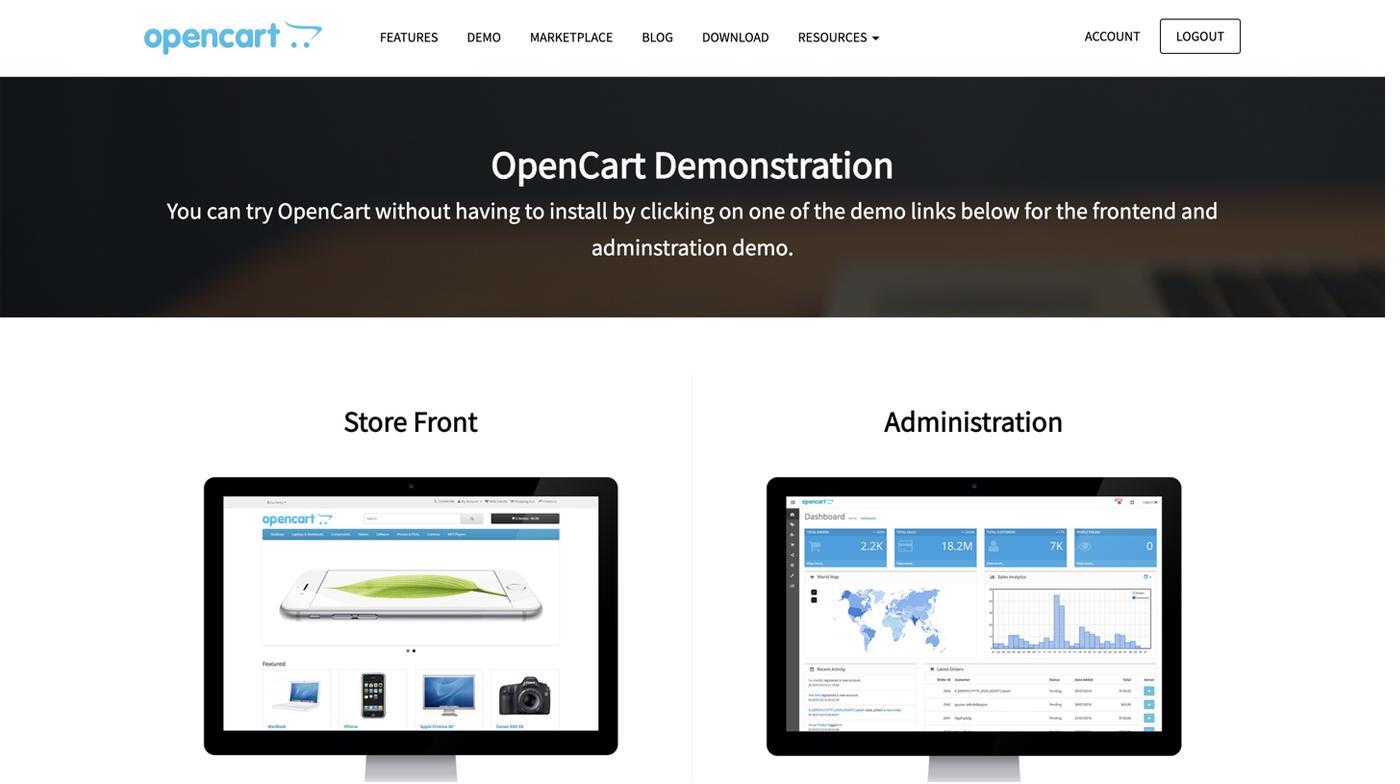 Task type: describe. For each thing, give the bounding box(es) containing it.
store front
[[344, 403, 478, 439]]

and
[[1182, 196, 1219, 225]]

password:
[[938, 612, 1032, 632]]

frontend
[[1093, 196, 1177, 225]]

having
[[455, 196, 520, 225]]

1 the from the left
[[814, 196, 846, 225]]

for
[[1025, 196, 1052, 225]]

view for store
[[332, 600, 372, 619]]

of
[[790, 196, 809, 225]]

demonstration
[[654, 140, 894, 188]]

resources
[[798, 28, 870, 46]]

links
[[911, 196, 956, 225]]

one
[[749, 196, 786, 225]]

demo link
[[453, 20, 516, 54]]

marketplace
[[530, 28, 613, 46]]

below
[[961, 196, 1020, 225]]

adminstration
[[592, 233, 728, 262]]

features
[[380, 28, 438, 46]]

administration inside view administration login & password: demo
[[927, 588, 1066, 607]]

without
[[375, 196, 451, 225]]

features link
[[366, 20, 453, 54]]

download
[[702, 28, 769, 46]]

blog
[[642, 28, 674, 46]]

marketplace link
[[516, 20, 628, 54]]

view for administration
[[882, 588, 922, 607]]

view store front
[[332, 600, 489, 619]]

demo.
[[733, 233, 794, 262]]



Task type: vqa. For each thing, say whether or not it's contained in the screenshot.
Account Edit 'image'
no



Task type: locate. For each thing, give the bounding box(es) containing it.
you
[[167, 196, 202, 225]]

can
[[207, 196, 241, 225]]

by
[[612, 196, 636, 225]]

view inside view administration login & password: demo
[[882, 588, 922, 607]]

resources link
[[784, 20, 894, 54]]

1 horizontal spatial the
[[1056, 196, 1088, 225]]

opencart right try
[[278, 196, 371, 225]]

logout link
[[1160, 19, 1241, 54]]

demo
[[467, 28, 501, 46]]

logout
[[1177, 27, 1225, 45]]

administration
[[885, 403, 1064, 439], [927, 588, 1066, 607]]

blog link
[[628, 20, 688, 54]]

to
[[525, 196, 545, 225]]

opencart - demo image
[[144, 20, 322, 55]]

demo inside view administration login & password: demo
[[1037, 612, 1082, 632]]

0 horizontal spatial the
[[814, 196, 846, 225]]

store
[[344, 403, 408, 439], [377, 600, 430, 619]]

account link
[[1069, 19, 1157, 54]]

0 horizontal spatial view
[[332, 600, 372, 619]]

front
[[413, 403, 478, 439], [435, 600, 489, 619]]

1 horizontal spatial opencart
[[491, 140, 646, 188]]

demo right password: at the right of the page
[[1037, 612, 1082, 632]]

0 vertical spatial front
[[413, 403, 478, 439]]

1 vertical spatial store
[[377, 600, 430, 619]]

opencart up install
[[491, 140, 646, 188]]

opencart
[[491, 140, 646, 188], [278, 196, 371, 225]]

the right for
[[1056, 196, 1088, 225]]

install
[[550, 196, 608, 225]]

clicking
[[641, 196, 715, 225]]

2 the from the left
[[1056, 196, 1088, 225]]

1 vertical spatial front
[[435, 600, 489, 619]]

0 vertical spatial administration
[[885, 403, 1064, 439]]

front inside 'link'
[[435, 600, 489, 619]]

1 vertical spatial opencart
[[278, 196, 371, 225]]

opencart demonstration you can try opencart without having to install by clicking on one of the demo links below for the frontend and adminstration demo.
[[167, 140, 1219, 262]]

on
[[719, 196, 744, 225]]

1 vertical spatial administration
[[927, 588, 1066, 607]]

&
[[922, 612, 933, 632]]

0 vertical spatial opencart
[[491, 140, 646, 188]]

1 vertical spatial demo
[[1037, 612, 1082, 632]]

0 horizontal spatial demo
[[851, 196, 906, 225]]

view administration login & password: demo
[[866, 588, 1082, 632]]

0 horizontal spatial opencart
[[278, 196, 371, 225]]

1 horizontal spatial demo
[[1037, 612, 1082, 632]]

try
[[246, 196, 273, 225]]

login
[[866, 612, 917, 632]]

view store front link
[[130, 375, 692, 782]]

store inside 'link'
[[377, 600, 430, 619]]

download link
[[688, 20, 784, 54]]

view inside view store front 'link'
[[332, 600, 372, 619]]

the
[[814, 196, 846, 225], [1056, 196, 1088, 225]]

1 horizontal spatial view
[[882, 588, 922, 607]]

demo left links
[[851, 196, 906, 225]]

view
[[882, 588, 922, 607], [332, 600, 372, 619]]

0 vertical spatial store
[[344, 403, 408, 439]]

demo
[[851, 196, 906, 225], [1037, 612, 1082, 632]]

demo inside opencart demonstration you can try opencart without having to install by clicking on one of the demo links below for the frontend and adminstration demo.
[[851, 196, 906, 225]]

the right the 'of'
[[814, 196, 846, 225]]

account
[[1085, 27, 1141, 45]]

0 vertical spatial demo
[[851, 196, 906, 225]]



